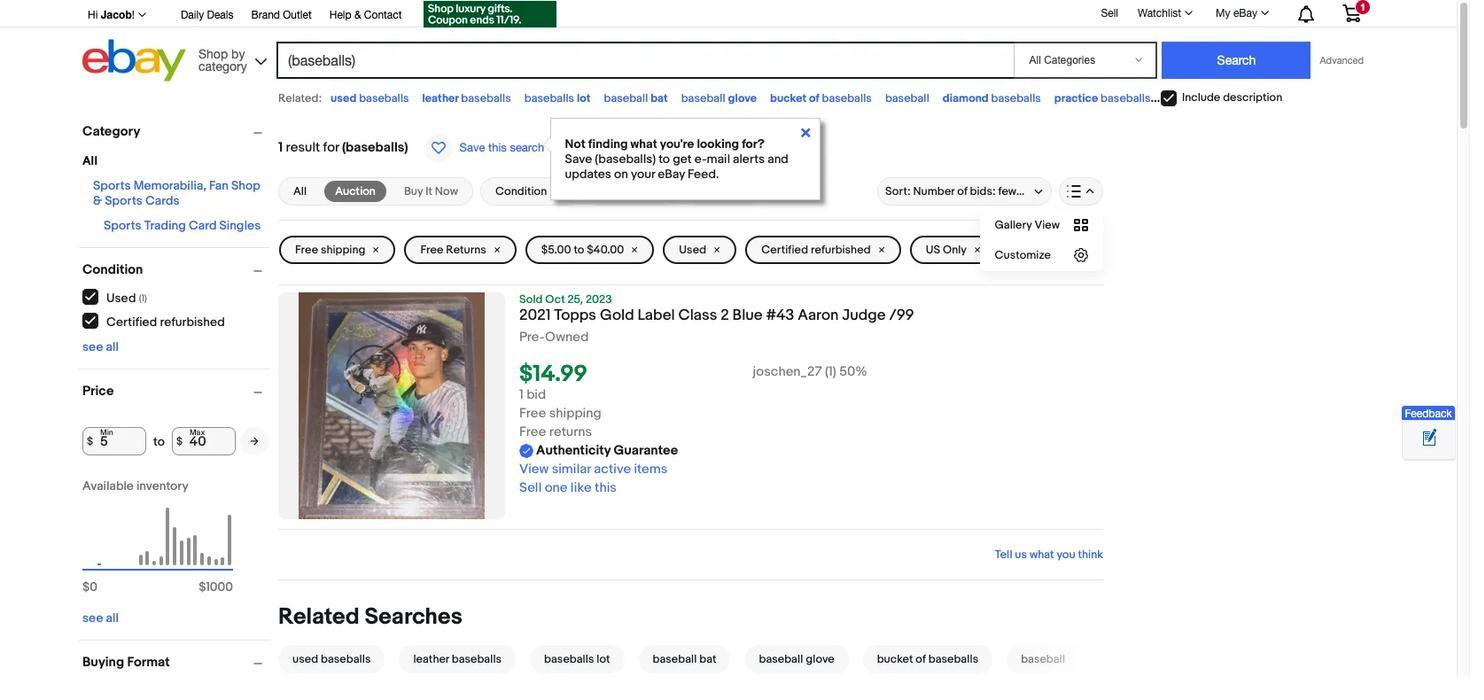 Task type: vqa. For each thing, say whether or not it's contained in the screenshot.
bottom Carpets
no



Task type: locate. For each thing, give the bounding box(es) containing it.
used link
[[663, 236, 737, 264]]

help & contact link
[[329, 6, 402, 26]]

see all button down the 0 on the bottom left
[[82, 611, 119, 626]]

sell inside joschen_27 (1) 50% 1 bid free shipping free returns authenticity guarantee view similar active items sell one like this
[[519, 480, 542, 496]]

ebay inside account navigation
[[1234, 7, 1258, 19]]

all
[[106, 339, 119, 355], [106, 611, 119, 626]]

2 vertical spatial 1
[[519, 387, 524, 403]]

2021
[[519, 307, 551, 324]]

1 vertical spatial &
[[93, 193, 102, 208]]

graph of available inventory between $5.0 and $40.0 image
[[82, 479, 233, 604]]

completed
[[1022, 243, 1081, 257]]

tell
[[995, 548, 1013, 562]]

leather down searches
[[413, 652, 449, 667]]

condition button inside main content
[[480, 177, 580, 206]]

to right $5.00
[[574, 243, 584, 257]]

1 horizontal spatial all
[[293, 184, 307, 199]]

baseball glove
[[681, 91, 757, 105], [759, 652, 835, 667]]

0 vertical spatial all
[[106, 339, 119, 355]]

see for price
[[82, 611, 103, 626]]

of inside sort: number of bids: fewest first dropdown button
[[957, 184, 968, 199]]

0 vertical spatial see all button
[[82, 339, 119, 355]]

guarantee
[[614, 442, 678, 459]]

sports memorabilia, fan shop & sports cards
[[93, 178, 260, 208]]

what for you
[[1030, 548, 1054, 562]]

1000
[[206, 580, 233, 595]]

1 see all button from the top
[[82, 339, 119, 355]]

trading
[[144, 218, 186, 233]]

25,
[[568, 292, 583, 307]]

1 horizontal spatial save
[[565, 152, 592, 167]]

all down result
[[293, 184, 307, 199]]

1 horizontal spatial used
[[331, 91, 357, 105]]

authenticity
[[536, 442, 611, 459]]

lot up the not
[[577, 91, 591, 105]]

1 vertical spatial certified
[[106, 314, 157, 329]]

certified down used (1)
[[106, 314, 157, 329]]

to left "get"
[[659, 152, 670, 167]]

$5.00 to $40.00
[[541, 243, 624, 257]]

0 horizontal spatial shipping
[[321, 243, 366, 257]]

ebay
[[1234, 7, 1258, 19], [658, 167, 685, 182]]

certified refurbished up aaron
[[761, 243, 871, 257]]

topps
[[554, 307, 596, 324]]

2 see from the top
[[82, 611, 103, 626]]

0 vertical spatial (1)
[[139, 292, 147, 304]]

buy it now link
[[393, 181, 469, 202]]

certified refurbished down used (1)
[[106, 314, 225, 329]]

save inside not finding what you're looking for? save (baseballs) to get e-mail alerts and updates on your ebay feed.
[[565, 152, 592, 167]]

ebay right my
[[1234, 7, 1258, 19]]

shop inside shop by category
[[199, 47, 228, 61]]

buying format
[[82, 654, 170, 671]]

1 horizontal spatial certified refurbished link
[[746, 236, 901, 264]]

0 horizontal spatial sell
[[519, 480, 542, 496]]

sort: number of bids: fewest first button
[[877, 177, 1056, 206]]

(1) inside used (1)
[[139, 292, 147, 304]]

shop inside sports memorabilia, fan shop & sports cards
[[231, 178, 260, 193]]

1 vertical spatial used
[[292, 652, 318, 667]]

bucket
[[770, 91, 807, 105], [877, 652, 913, 667]]

1 horizontal spatial condition
[[495, 184, 547, 199]]

0 vertical spatial ebay
[[1234, 7, 1258, 19]]

sports for sports trading card singles
[[104, 218, 141, 233]]

bucket of baseballs
[[770, 91, 872, 105], [877, 652, 979, 667]]

certified up the #43
[[761, 243, 808, 257]]

sports trading card singles link
[[104, 218, 261, 233]]

1 inside joschen_27 (1) 50% 1 bid free shipping free returns authenticity guarantee view similar active items sell one like this
[[519, 387, 524, 403]]

2 see all button from the top
[[82, 611, 119, 626]]

Search for anything text field
[[279, 43, 1011, 77]]

this left search
[[488, 141, 507, 154]]

2 all from the top
[[106, 611, 119, 626]]

save left search
[[460, 141, 485, 154]]

1 horizontal spatial baseball link
[[1000, 645, 1087, 674]]

what right us
[[1030, 548, 1054, 562]]

save left on
[[565, 152, 592, 167]]

0 vertical spatial see
[[82, 339, 103, 355]]

buying format button
[[82, 654, 270, 671]]

1 vertical spatial see all button
[[82, 611, 119, 626]]

baseballs lot
[[524, 91, 591, 105], [544, 652, 610, 667]]

shop right the "fan"
[[231, 178, 260, 193]]

account navigation
[[78, 0, 1375, 30]]

0 vertical spatial certified
[[761, 243, 808, 257]]

used right related:
[[331, 91, 357, 105]]

1 for 1
[[1360, 2, 1366, 12]]

0 horizontal spatial refurbished
[[160, 314, 225, 329]]

0 vertical spatial all
[[82, 153, 97, 168]]

refurbished up price dropdown button
[[160, 314, 225, 329]]

1 all from the top
[[106, 339, 119, 355]]

1 horizontal spatial what
[[1030, 548, 1054, 562]]

main content
[[278, 115, 1152, 676]]

0 vertical spatial leather
[[422, 91, 459, 105]]

1 horizontal spatial view
[[1035, 218, 1060, 232]]

watchlist
[[1138, 7, 1181, 19]]

used baseballs up the 1 result for (baseballs)
[[331, 91, 409, 105]]

save this search
[[460, 141, 544, 154]]

2021 topps gold label class 2 blue #43 aaron judge /99 heading
[[519, 307, 914, 324]]

sell left watchlist
[[1101, 7, 1118, 19]]

1 horizontal spatial bucket of baseballs
[[877, 652, 979, 667]]

all up 'price'
[[106, 339, 119, 355]]

used for used
[[679, 243, 707, 257]]

bat
[[651, 91, 668, 105], [700, 652, 717, 667]]

used baseballs down related
[[292, 652, 371, 667]]

0 horizontal spatial of
[[809, 91, 819, 105]]

1 vertical spatial sell
[[519, 480, 542, 496]]

of
[[809, 91, 819, 105], [957, 184, 968, 199], [916, 652, 926, 667]]

None submit
[[1162, 42, 1311, 79]]

$ 1000
[[199, 580, 233, 595]]

0 horizontal spatial this
[[488, 141, 507, 154]]

this inside save this search button
[[488, 141, 507, 154]]

0 vertical spatial baseball link
[[885, 91, 929, 105]]

1 vertical spatial baseball glove
[[759, 652, 835, 667]]

bids:
[[970, 184, 996, 199]]

1 vertical spatial view
[[519, 461, 549, 478]]

(baseballs) inside not finding what you're looking for? save (baseballs) to get e-mail alerts and updates on your ebay feed.
[[595, 152, 656, 167]]

0 vertical spatial bucket of baseballs
[[770, 91, 872, 105]]

0 horizontal spatial used
[[106, 290, 136, 305]]

refurbished
[[811, 243, 871, 257], [160, 314, 225, 329]]

my ebay link
[[1206, 3, 1277, 24]]

class
[[678, 307, 717, 324]]

0 horizontal spatial baseball link
[[885, 91, 929, 105]]

this down active
[[595, 480, 617, 496]]

related searches
[[278, 604, 462, 631]]

1 vertical spatial see
[[82, 611, 103, 626]]

0 vertical spatial of
[[809, 91, 819, 105]]

0 horizontal spatial ebay
[[658, 167, 685, 182]]

used down related
[[292, 652, 318, 667]]

see all button up 'price'
[[82, 339, 119, 355]]

hi jacob !
[[88, 8, 135, 21]]

condition button down sports trading card singles link at the top left of page
[[82, 261, 270, 278]]

see down the 0 on the bottom left
[[82, 611, 103, 626]]

condition
[[495, 184, 547, 199], [82, 261, 143, 278]]

related
[[278, 604, 360, 631]]

condition button down search
[[480, 177, 580, 206]]

0 horizontal spatial shop
[[199, 47, 228, 61]]

what
[[631, 136, 657, 152], [1030, 548, 1054, 562]]

include description
[[1182, 91, 1283, 105]]

2 horizontal spatial to
[[659, 152, 670, 167]]

see all up 'price'
[[82, 339, 119, 355]]

0 horizontal spatial bat
[[651, 91, 668, 105]]

all down category
[[82, 153, 97, 168]]

$ up buying
[[82, 580, 90, 595]]

certified refurbished link up aaron
[[746, 236, 901, 264]]

see for condition
[[82, 339, 103, 355]]

e-
[[695, 152, 707, 167]]

0 vertical spatial 1
[[1360, 2, 1366, 12]]

free
[[295, 243, 318, 257], [420, 243, 444, 257], [519, 405, 546, 422], [519, 424, 546, 441]]

see all button
[[82, 339, 119, 355], [82, 611, 119, 626]]

aaron
[[798, 307, 839, 324]]

0 horizontal spatial certified refurbished
[[106, 314, 225, 329]]

1 vertical spatial shipping
[[549, 405, 601, 422]]

0 vertical spatial sell
[[1101, 7, 1118, 19]]

0 vertical spatial glove
[[728, 91, 757, 105]]

0 horizontal spatial view
[[519, 461, 549, 478]]

(1) down trading
[[139, 292, 147, 304]]

1 vertical spatial shop
[[231, 178, 260, 193]]

format
[[127, 654, 170, 671]]

to inside not finding what you're looking for? save (baseballs) to get e-mail alerts and updates on your ebay feed.
[[659, 152, 670, 167]]

used (1)
[[106, 290, 147, 305]]

all up buying
[[106, 611, 119, 626]]

used
[[679, 243, 707, 257], [106, 290, 136, 305]]

1 left result
[[278, 139, 283, 156]]

leather baseballs down searches
[[413, 652, 502, 667]]

0 vertical spatial refurbished
[[811, 243, 871, 257]]

0 vertical spatial view
[[1035, 218, 1060, 232]]

2023
[[586, 292, 612, 307]]

0 vertical spatial baseballs lot
[[524, 91, 591, 105]]

sports trading card singles
[[104, 218, 261, 233]]

shipping down auction
[[321, 243, 366, 257]]

see all for price
[[82, 611, 119, 626]]

0 vertical spatial condition button
[[480, 177, 580, 206]]

leather baseballs up save this search button
[[422, 91, 511, 105]]

owned
[[545, 329, 589, 346]]

looking
[[697, 136, 739, 152]]

ebay inside not finding what you're looking for? save (baseballs) to get e-mail alerts and updates on your ebay feed.
[[658, 167, 685, 182]]

sell left one
[[519, 480, 542, 496]]

alerts
[[733, 152, 765, 167]]

sell link
[[1093, 7, 1126, 19]]

1 vertical spatial used
[[106, 290, 136, 305]]

1 see all from the top
[[82, 339, 119, 355]]

this inside joschen_27 (1) 50% 1 bid free shipping free returns authenticity guarantee view similar active items sell one like this
[[595, 480, 617, 496]]

0 horizontal spatial baseball glove
[[681, 91, 757, 105]]

0 vertical spatial used
[[679, 243, 707, 257]]

1 horizontal spatial (baseballs)
[[595, 152, 656, 167]]

Authenticity Guarantee text field
[[519, 442, 678, 460]]

1 horizontal spatial of
[[916, 652, 926, 667]]

sell
[[1101, 7, 1118, 19], [519, 480, 542, 496]]

shipping
[[321, 243, 366, 257], [549, 405, 601, 422]]

condition down search
[[495, 184, 547, 199]]

1 vertical spatial lot
[[597, 652, 610, 667]]

& right help
[[354, 9, 361, 21]]

daily deals link
[[181, 6, 234, 26]]

baseball
[[604, 91, 648, 105], [681, 91, 725, 105], [885, 91, 929, 105], [653, 652, 697, 667], [759, 652, 803, 667], [1021, 652, 1065, 667]]

1 horizontal spatial refurbished
[[811, 243, 871, 257]]

0 vertical spatial this
[[488, 141, 507, 154]]

0 vertical spatial to
[[659, 152, 670, 167]]

baseball bat
[[604, 91, 668, 105], [653, 652, 717, 667]]

leather up save this search button
[[422, 91, 459, 105]]

(1) inside joschen_27 (1) 50% 1 bid free shipping free returns authenticity guarantee view similar active items sell one like this
[[825, 364, 836, 380]]

1 vertical spatial glove
[[806, 652, 835, 667]]

1 horizontal spatial shipping
[[549, 405, 601, 422]]

1 horizontal spatial (1)
[[825, 364, 836, 380]]

refurbished inside main content
[[811, 243, 871, 257]]

2021 topps gold label class 2 blue #43 aaron judge /99 image
[[298, 292, 485, 519]]

what inside not finding what you're looking for? save (baseballs) to get e-mail alerts and updates on your ebay feed.
[[631, 136, 657, 152]]

1 see from the top
[[82, 339, 103, 355]]

1 vertical spatial all
[[106, 611, 119, 626]]

1 up advanced
[[1360, 2, 1366, 12]]

condition up used (1)
[[82, 261, 143, 278]]

used
[[331, 91, 357, 105], [292, 652, 318, 667]]

0 horizontal spatial &
[[93, 193, 102, 208]]

customize
[[995, 248, 1051, 262]]

certified refurbished link down used (1)
[[82, 313, 226, 329]]

lot left baseball bat link
[[597, 652, 610, 667]]

help & contact
[[329, 9, 402, 21]]

2 vertical spatial to
[[153, 434, 165, 449]]

1 horizontal spatial certified
[[761, 243, 808, 257]]

0 vertical spatial bat
[[651, 91, 668, 105]]

0 horizontal spatial save
[[460, 141, 485, 154]]

2 see all from the top
[[82, 611, 119, 626]]

/99
[[889, 307, 914, 324]]

baseball inside baseball bat link
[[653, 652, 697, 667]]

baseballs
[[359, 91, 409, 105], [461, 91, 511, 105], [524, 91, 574, 105], [822, 91, 872, 105], [991, 91, 1041, 105], [1101, 91, 1151, 105], [1210, 91, 1260, 105], [321, 652, 371, 667], [452, 652, 502, 667], [544, 652, 594, 667], [929, 652, 979, 667]]

& inside account navigation
[[354, 9, 361, 21]]

1 vertical spatial ebay
[[658, 167, 685, 182]]

baseball link
[[885, 91, 929, 105], [1000, 645, 1087, 674]]

on
[[614, 167, 628, 182]]

result
[[286, 139, 320, 156]]

ebay right the your
[[658, 167, 685, 182]]

1 vertical spatial baseball link
[[1000, 645, 1087, 674]]

leather baseballs
[[422, 91, 511, 105], [413, 652, 502, 667]]

1 vertical spatial see all
[[82, 611, 119, 626]]

you
[[1057, 548, 1076, 562]]

shop left the by
[[199, 47, 228, 61]]

tooltip
[[544, 118, 820, 200]]

shipping up returns
[[549, 405, 601, 422]]

1 inside 1 link
[[1360, 2, 1366, 12]]

save inside save this search button
[[460, 141, 485, 154]]

2021 topps gold label class 2 blue #43 aaron judge /99 link
[[519, 307, 1103, 330]]

(baseballs)
[[342, 139, 408, 156], [595, 152, 656, 167]]

2 horizontal spatial 1
[[1360, 2, 1366, 12]]

(1) left 50%
[[825, 364, 836, 380]]

view up "completed"
[[1035, 218, 1060, 232]]

1 vertical spatial 1
[[278, 139, 283, 156]]

1 vertical spatial to
[[574, 243, 584, 257]]

0 horizontal spatial (1)
[[139, 292, 147, 304]]

(1)
[[139, 292, 147, 304], [825, 364, 836, 380]]

1 horizontal spatial this
[[595, 480, 617, 496]]

all for condition
[[106, 339, 119, 355]]

0 horizontal spatial (baseballs)
[[342, 139, 408, 156]]

see up 'price'
[[82, 339, 103, 355]]

1 vertical spatial baseball bat
[[653, 652, 717, 667]]

to right minimum value $5 text field
[[153, 434, 165, 449]]

0 horizontal spatial what
[[631, 136, 657, 152]]

1 vertical spatial condition
[[82, 261, 143, 278]]

related:
[[278, 91, 322, 105]]

see all down the 0 on the bottom left
[[82, 611, 119, 626]]

1 horizontal spatial &
[[354, 9, 361, 21]]

$ up inventory
[[176, 435, 183, 448]]

& left cards
[[93, 193, 102, 208]]

refurbished up aaron
[[811, 243, 871, 257]]

completed listings link
[[1006, 236, 1151, 264]]

see all
[[82, 339, 119, 355], [82, 611, 119, 626]]

2 horizontal spatial of
[[957, 184, 968, 199]]

1 left bid on the bottom left of the page
[[519, 387, 524, 403]]

1 vertical spatial certified refurbished link
[[82, 313, 226, 329]]

Maximum value $40 text field
[[172, 427, 236, 456]]

1 horizontal spatial 1
[[519, 387, 524, 403]]

to
[[659, 152, 670, 167], [574, 243, 584, 257], [153, 434, 165, 449]]

view up one
[[519, 461, 549, 478]]

certified refurbished link
[[746, 236, 901, 264], [82, 313, 226, 329]]

0 horizontal spatial condition button
[[82, 261, 270, 278]]

items
[[634, 461, 668, 478]]

sports
[[93, 178, 131, 193], [105, 193, 143, 208], [104, 218, 141, 233]]

$ 0
[[82, 580, 97, 595]]

what up the your
[[631, 136, 657, 152]]



Task type: describe. For each thing, give the bounding box(es) containing it.
1 vertical spatial bat
[[700, 652, 717, 667]]

and
[[768, 152, 789, 167]]

of inside bucket of baseballs link
[[916, 652, 926, 667]]

$40.00
[[587, 243, 624, 257]]

0 vertical spatial baseball bat
[[604, 91, 668, 105]]

1 vertical spatial bucket
[[877, 652, 913, 667]]

0 horizontal spatial all
[[82, 153, 97, 168]]

your
[[631, 167, 655, 182]]

first
[[1036, 184, 1056, 199]]

sell one like this link
[[519, 480, 617, 496]]

daily
[[181, 9, 204, 21]]

include
[[1182, 91, 1221, 105]]

auction
[[335, 184, 376, 199]]

used baseballs link
[[278, 645, 392, 674]]

50%
[[839, 364, 867, 380]]

pre-
[[519, 329, 545, 346]]

baseballs lot inside main content
[[544, 652, 610, 667]]

by
[[231, 47, 245, 61]]

now
[[435, 184, 458, 199]]

deals
[[207, 9, 234, 21]]

save this search button
[[419, 133, 550, 163]]

view inside 'link'
[[1035, 218, 1060, 232]]

help
[[329, 9, 352, 21]]

used for used (1)
[[106, 290, 136, 305]]

not
[[565, 136, 586, 152]]

$14.99
[[519, 361, 587, 388]]

1 vertical spatial certified refurbished
[[106, 314, 225, 329]]

1 vertical spatial used baseballs
[[292, 652, 371, 667]]

like
[[571, 480, 592, 496]]

my ebay
[[1216, 7, 1258, 19]]

price button
[[82, 383, 270, 400]]

all for price
[[106, 611, 119, 626]]

contact
[[364, 9, 402, 21]]

1 vertical spatial leather
[[413, 652, 449, 667]]

practice baseballs
[[1055, 91, 1151, 105]]

finding
[[588, 136, 628, 152]]

get
[[673, 152, 692, 167]]

active
[[594, 461, 631, 478]]

none submit inside shop by category banner
[[1162, 42, 1311, 79]]

sell inside account navigation
[[1101, 7, 1118, 19]]

for?
[[742, 136, 765, 152]]

cards
[[145, 193, 179, 208]]

free returns
[[420, 243, 486, 257]]

similar
[[552, 461, 591, 478]]

inventory
[[136, 479, 189, 494]]

see all button for condition
[[82, 339, 119, 355]]

number
[[913, 184, 955, 199]]

1 vertical spatial condition button
[[82, 261, 270, 278]]

0 horizontal spatial condition
[[82, 261, 143, 278]]

us only link
[[910, 236, 997, 264]]

one
[[545, 480, 568, 496]]

brand outlet link
[[251, 6, 312, 26]]

tooltip containing not finding what you're looking for?
[[544, 118, 820, 200]]

description
[[1223, 91, 1283, 105]]

sports memorabilia, fan shop & sports cards link
[[93, 178, 260, 208]]

0 horizontal spatial certified refurbished link
[[82, 313, 226, 329]]

free returns link
[[405, 236, 516, 264]]

gallery view
[[995, 218, 1060, 232]]

0 vertical spatial certified refurbished link
[[746, 236, 901, 264]]

leather baseballs link
[[392, 645, 523, 674]]

for
[[323, 139, 339, 156]]

not finding what you're looking for? save (baseballs) to get e-mail alerts and updates on your ebay feed.
[[565, 136, 789, 182]]

judge
[[842, 307, 886, 324]]

think
[[1078, 548, 1103, 562]]

us
[[1015, 548, 1027, 562]]

0 horizontal spatial bucket of baseballs
[[770, 91, 872, 105]]

all link
[[283, 181, 317, 202]]

advanced link
[[1311, 43, 1373, 78]]

category
[[199, 59, 247, 73]]

available inventory
[[82, 479, 189, 494]]

bid
[[527, 387, 546, 403]]

baseball link for related searches
[[1000, 645, 1087, 674]]

main content containing $14.99
[[278, 115, 1152, 676]]

1 result for (baseballs)
[[278, 139, 408, 156]]

$ up the available
[[87, 435, 93, 448]]

0 horizontal spatial glove
[[728, 91, 757, 105]]

updates
[[565, 167, 611, 182]]

1 for 1 result for (baseballs)
[[278, 139, 283, 156]]

(1) for joschen_27
[[825, 364, 836, 380]]

0 vertical spatial certified refurbished
[[761, 243, 871, 257]]

returns
[[446, 243, 486, 257]]

1 horizontal spatial lot
[[597, 652, 610, 667]]

my
[[1216, 7, 1231, 19]]

you're
[[660, 136, 694, 152]]

fewest
[[998, 184, 1033, 199]]

advanced
[[1320, 55, 1364, 66]]

sort:
[[885, 184, 911, 199]]

tell us what you think
[[995, 548, 1103, 562]]

0 vertical spatial leather baseballs
[[422, 91, 511, 105]]

view inside joschen_27 (1) 50% 1 bid free shipping free returns authenticity guarantee view similar active items sell one like this
[[519, 461, 549, 478]]

0 vertical spatial used baseballs
[[331, 91, 409, 105]]

feedback
[[1405, 408, 1452, 420]]

baseball inside baseball glove link
[[759, 652, 803, 667]]

buy it now
[[404, 184, 458, 199]]

1 link
[[1332, 0, 1372, 26]]

to inside $5.00 to $40.00 link
[[574, 243, 584, 257]]

baseball glove link
[[738, 645, 856, 674]]

$ up 'buying format' 'dropdown button'
[[199, 580, 206, 595]]

diamond
[[943, 91, 989, 105]]

shop by category button
[[191, 39, 270, 78]]

Minimum value $5 text field
[[82, 427, 146, 456]]

diamond baseballs
[[943, 91, 1041, 105]]

sports for sports memorabilia, fan shop & sports cards
[[93, 178, 131, 193]]

listings
[[1084, 243, 1121, 257]]

0 vertical spatial baseball glove
[[681, 91, 757, 105]]

what for you're
[[631, 136, 657, 152]]

0 horizontal spatial certified
[[106, 314, 157, 329]]

listing options selector. list view selected. image
[[1067, 184, 1095, 199]]

returns
[[549, 424, 592, 441]]

mail
[[707, 152, 730, 167]]

see all for condition
[[82, 339, 119, 355]]

0 vertical spatial used
[[331, 91, 357, 105]]

leather baseballs inside main content
[[413, 652, 502, 667]]

daily deals
[[181, 9, 234, 21]]

1 vertical spatial bucket of baseballs
[[877, 652, 979, 667]]

shipping inside joschen_27 (1) 50% 1 bid free shipping free returns authenticity guarantee view similar active items sell one like this
[[549, 405, 601, 422]]

sold  oct 25, 2023 2021 topps gold label class 2 blue #43 aaron judge /99 pre-owned
[[519, 292, 914, 346]]

baseball link for related:
[[885, 91, 929, 105]]

$5.00 to $40.00 link
[[525, 236, 654, 264]]

joschen_27
[[753, 364, 822, 380]]

see all button for price
[[82, 611, 119, 626]]

card
[[189, 218, 217, 233]]

0 horizontal spatial lot
[[577, 91, 591, 105]]

singles
[[219, 218, 261, 233]]

0
[[90, 580, 97, 595]]

(1) for used
[[139, 292, 147, 304]]

used inside used baseballs link
[[292, 652, 318, 667]]

price
[[82, 383, 114, 400]]

baseballs lot link
[[523, 645, 632, 674]]

0 vertical spatial shipping
[[321, 243, 366, 257]]

& inside sports memorabilia, fan shop & sports cards
[[93, 193, 102, 208]]

shop by category
[[199, 47, 247, 73]]

Auction selected text field
[[335, 183, 376, 199]]

get the coupon image
[[423, 1, 556, 27]]

outlet
[[283, 9, 312, 21]]

glove inside baseball glove link
[[806, 652, 835, 667]]

0 vertical spatial bucket
[[770, 91, 807, 105]]

hi
[[88, 9, 98, 21]]

1 horizontal spatial baseball glove
[[759, 652, 835, 667]]

shop by category banner
[[78, 0, 1375, 86]]

practice
[[1055, 91, 1098, 105]]

us
[[926, 243, 940, 257]]



